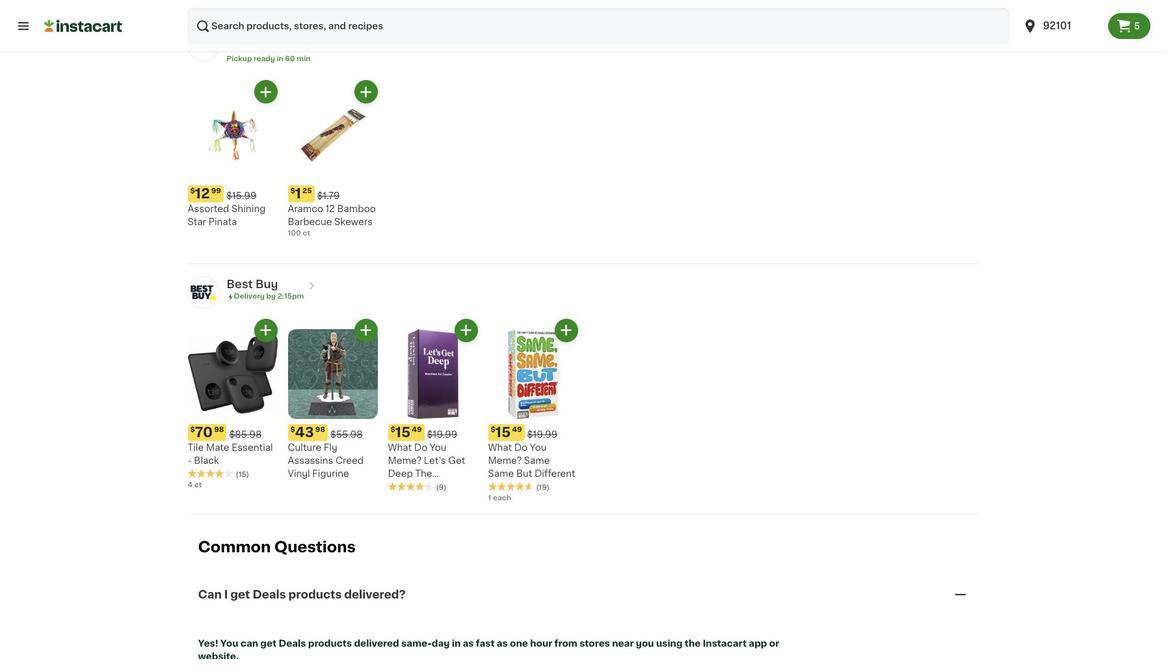 Task type: vqa. For each thing, say whether or not it's contained in the screenshot.
Shop By Location
no



Task type: describe. For each thing, give the bounding box(es) containing it.
let's
[[424, 456, 446, 465]]

by for 2:15pm
[[266, 293, 276, 300]]

or
[[769, 639, 780, 648]]

what do you meme? same same but different
[[488, 443, 576, 478]]

0 vertical spatial game
[[447, 482, 475, 491]]

$ for assorted shining star pinata
[[190, 187, 195, 195]]

5
[[1134, 21, 1140, 31]]

ready
[[254, 55, 275, 63]]

creed
[[336, 456, 364, 465]]

meme? for but
[[488, 456, 522, 465]]

barbecue
[[288, 217, 332, 227]]

92101 button
[[1022, 8, 1101, 44]]

(15)
[[236, 471, 249, 478]]

same-
[[401, 639, 432, 648]]

1 as from the left
[[463, 639, 474, 648]]

aramco
[[288, 204, 323, 213]]

the
[[685, 639, 701, 648]]

page 1 of 1 group
[[188, 0, 979, 11]]

yes!
[[198, 639, 218, 648]]

black
[[194, 456, 219, 465]]

by for 1:30pm
[[266, 45, 276, 52]]

star
[[188, 217, 206, 227]]

what do you meme? let's get deep the relationship game full of questions for couples card game
[[388, 443, 475, 530]]

of
[[406, 495, 416, 504]]

full
[[388, 495, 404, 504]]

tile
[[188, 443, 204, 452]]

bamboo
[[337, 204, 376, 213]]

0 horizontal spatial in
[[277, 55, 283, 63]]

culture fly assassins creed vinyl figurine
[[288, 443, 364, 478]]

can i get deals products delivered?
[[198, 590, 406, 600]]

delivery for delivery by 1:30pm
[[234, 45, 265, 52]]

add image for 15
[[558, 322, 574, 338]]

delivery by 1:30pm
[[234, 45, 305, 52]]

card
[[443, 508, 466, 517]]

$85.98
[[229, 430, 262, 439]]

1 vertical spatial 1
[[488, 494, 491, 501]]

$43.98 original price: $55.98 element
[[288, 424, 378, 441]]

$55.98
[[330, 430, 363, 439]]

delivered
[[354, 639, 399, 648]]

skewers
[[334, 217, 373, 227]]

deals inside dropdown button
[[253, 590, 286, 600]]

you for let's
[[430, 443, 447, 452]]

4
[[188, 481, 193, 488]]

from
[[555, 639, 578, 648]]

each
[[493, 494, 511, 501]]

best buy image
[[188, 277, 219, 308]]

product group containing 70
[[188, 318, 277, 490]]

best
[[227, 279, 253, 290]]

product group containing 12
[[188, 80, 277, 228]]

couples
[[403, 508, 441, 517]]

product group containing 43
[[288, 318, 378, 480]]

12 for 12
[[195, 187, 210, 200]]

2 as from the left
[[497, 639, 508, 648]]

$ for what do you meme? let's get deep the relationship game full of questions for couples card game
[[391, 426, 395, 433]]

stores
[[580, 639, 610, 648]]

$ for culture fly assassins creed vinyl figurine
[[290, 426, 295, 433]]

99
[[211, 187, 221, 195]]

add image for 43
[[358, 322, 374, 338]]

website.
[[198, 652, 239, 659]]

$15.49 original price: $19.99 element for same
[[488, 424, 578, 441]]

near
[[612, 639, 634, 648]]

i
[[224, 590, 228, 600]]

60
[[285, 55, 295, 63]]

98 for 43
[[315, 426, 325, 433]]

100
[[288, 230, 301, 237]]

$ 12 99
[[190, 187, 221, 200]]

can
[[241, 639, 258, 648]]

shining
[[232, 204, 266, 213]]

12 for aramco 12 bamboo barbecue skewers
[[326, 204, 335, 213]]

instacart logo image
[[44, 18, 122, 34]]

$ 15 49 for what do you meme? let's get deep the relationship game full of questions for couples card game
[[391, 425, 422, 439]]

add image for 70
[[258, 322, 274, 338]]

app
[[749, 639, 767, 648]]

tile mate essential - black
[[188, 443, 273, 465]]

buy
[[256, 279, 278, 290]]

delivery by 2:15pm
[[234, 293, 304, 300]]

pickup
[[227, 55, 252, 63]]

products inside 'yes! you can get deals products delivered same-day in as fast as one hour from stores near you using the instacart app or website.'
[[308, 639, 352, 648]]

day
[[432, 639, 450, 648]]

one
[[510, 639, 528, 648]]

in inside 'yes! you can get deals products delivered same-day in as fast as one hour from stores near you using the instacart app or website.'
[[452, 639, 461, 648]]

assassins
[[288, 456, 333, 465]]

min
[[297, 55, 311, 63]]

common
[[198, 540, 271, 554]]

add image for 15
[[458, 322, 474, 338]]

$19.99 for same
[[527, 430, 558, 439]]

get inside dropdown button
[[231, 590, 250, 600]]

92101 button
[[1015, 8, 1108, 44]]

instacart
[[703, 639, 747, 648]]

Search field
[[187, 8, 1009, 44]]

92101
[[1043, 21, 1072, 31]]

5 button
[[1108, 13, 1151, 39]]

1 horizontal spatial same
[[524, 456, 550, 465]]

the
[[415, 469, 432, 478]]

pickup ready in 60 min
[[227, 55, 311, 63]]



Task type: locate. For each thing, give the bounding box(es) containing it.
$15.99
[[226, 191, 257, 200]]

1 $ 15 49 from the left
[[391, 425, 422, 439]]

0 horizontal spatial ct
[[194, 481, 202, 488]]

1 vertical spatial delivery
[[234, 293, 265, 300]]

products
[[289, 590, 342, 600], [308, 639, 352, 648]]

product group
[[188, 80, 277, 228], [288, 80, 378, 239], [188, 318, 277, 490], [288, 318, 378, 480], [388, 318, 478, 530], [488, 318, 578, 503]]

49 up what do you meme? same same but different
[[512, 426, 522, 433]]

1 horizontal spatial questions
[[418, 495, 465, 504]]

12 inside aramco 12 bamboo barbecue skewers 100 ct
[[326, 204, 335, 213]]

add image for 12
[[258, 84, 274, 100]]

0 horizontal spatial $19.99
[[427, 430, 457, 439]]

products left delivered?
[[289, 590, 342, 600]]

aramco 12 bamboo barbecue skewers 100 ct
[[288, 204, 376, 237]]

2 do from the left
[[514, 443, 528, 452]]

product group containing 1
[[288, 80, 378, 239]]

get
[[231, 590, 250, 600], [260, 639, 277, 648]]

98 inside $ 43 98
[[315, 426, 325, 433]]

same
[[524, 456, 550, 465], [488, 469, 514, 478]]

what for what do you meme? same same but different
[[488, 443, 512, 452]]

meme? up but
[[488, 456, 522, 465]]

2 98 from the left
[[315, 426, 325, 433]]

add image
[[258, 84, 274, 100], [258, 322, 274, 338], [358, 322, 374, 338], [458, 322, 474, 338]]

0 vertical spatial item carousel region
[[188, 0, 979, 11]]

$ inside $ 43 98
[[290, 426, 295, 433]]

1 vertical spatial same
[[488, 469, 514, 478]]

15 for what do you meme? same same but different
[[496, 425, 511, 439]]

you inside what do you meme? same same but different
[[530, 443, 547, 452]]

for
[[388, 508, 401, 517]]

culture
[[288, 443, 322, 452]]

$ for aramco 12 bamboo barbecue skewers
[[290, 187, 295, 195]]

$15.49 original price: $19.99 element up what do you meme? same same but different
[[488, 424, 578, 441]]

fast
[[476, 639, 495, 648]]

1 $19.99 from the left
[[427, 430, 457, 439]]

98 for 70
[[214, 426, 224, 433]]

as left one
[[497, 639, 508, 648]]

1 vertical spatial ct
[[194, 481, 202, 488]]

$ for tile mate essential - black
[[190, 426, 195, 433]]

0 horizontal spatial $15.49 original price: $19.99 element
[[388, 424, 478, 441]]

1 vertical spatial item carousel region
[[169, 80, 979, 258]]

0 vertical spatial same
[[524, 456, 550, 465]]

1 vertical spatial questions
[[274, 540, 356, 554]]

0 horizontal spatial 12
[[195, 187, 210, 200]]

1 meme? from the left
[[388, 456, 422, 465]]

in left 60
[[277, 55, 283, 63]]

meme?
[[388, 456, 422, 465], [488, 456, 522, 465]]

$19.99 for let's
[[427, 430, 457, 439]]

1 vertical spatial 12
[[326, 204, 335, 213]]

1 $15.49 original price: $19.99 element from the left
[[388, 424, 478, 441]]

in right day
[[452, 639, 461, 648]]

1 horizontal spatial meme?
[[488, 456, 522, 465]]

98 inside $ 70 98
[[214, 426, 224, 433]]

you
[[636, 639, 654, 648]]

0 vertical spatial 12
[[195, 187, 210, 200]]

0 horizontal spatial what
[[388, 443, 412, 452]]

49
[[412, 426, 422, 433], [512, 426, 522, 433]]

game right (9)
[[447, 482, 475, 491]]

meme? inside what do you meme? same same but different
[[488, 456, 522, 465]]

questions down (9)
[[418, 495, 465, 504]]

$15.49 original price: $19.99 element up let's on the left bottom
[[388, 424, 478, 441]]

do
[[414, 443, 428, 452], [514, 443, 528, 452]]

but
[[516, 469, 532, 478]]

1 inside product "group"
[[295, 187, 301, 200]]

yes! you can get deals products delivered same-day in as fast as one hour from stores near you using the instacart app or website.
[[198, 639, 782, 659]]

0 horizontal spatial questions
[[274, 540, 356, 554]]

70
[[195, 425, 213, 439]]

1 left 25
[[295, 187, 301, 200]]

deals inside 'yes! you can get deals products delivered same-day in as fast as one hour from stores near you using the instacart app or website.'
[[279, 639, 306, 648]]

0 horizontal spatial do
[[414, 443, 428, 452]]

0 vertical spatial delivery
[[234, 45, 265, 52]]

$ 43 98
[[290, 425, 325, 439]]

ct inside aramco 12 bamboo barbecue skewers 100 ct
[[303, 230, 310, 237]]

(9)
[[436, 484, 446, 491]]

1 vertical spatial in
[[452, 639, 461, 648]]

ct down barbecue
[[303, 230, 310, 237]]

1 horizontal spatial 12
[[326, 204, 335, 213]]

relationship
[[388, 482, 445, 491]]

2 what from the left
[[488, 443, 512, 452]]

2 meme? from the left
[[488, 456, 522, 465]]

49 up the the
[[412, 426, 422, 433]]

you up website.
[[220, 639, 238, 648]]

what for what do you meme? let's get deep the relationship game full of questions for couples card game
[[388, 443, 412, 452]]

0 vertical spatial ct
[[303, 230, 310, 237]]

2:15pm
[[278, 293, 304, 300]]

15 up what do you meme? same same but different
[[496, 425, 511, 439]]

delivery for delivery by 2:15pm
[[234, 293, 265, 300]]

do up let's on the left bottom
[[414, 443, 428, 452]]

1 do from the left
[[414, 443, 428, 452]]

by up pickup ready in 60 min on the top left of the page
[[266, 45, 276, 52]]

1 horizontal spatial 98
[[315, 426, 325, 433]]

what inside what do you meme? same same but different
[[488, 443, 512, 452]]

pinata
[[208, 217, 237, 227]]

ct right 4
[[194, 481, 202, 488]]

1 vertical spatial add image
[[558, 322, 574, 338]]

hour
[[530, 639, 552, 648]]

item carousel region containing 70
[[169, 318, 979, 530]]

15 for what do you meme? let's get deep the relationship game full of questions for couples card game
[[395, 425, 411, 439]]

0 horizontal spatial same
[[488, 469, 514, 478]]

1 horizontal spatial get
[[260, 639, 277, 648]]

2 delivery from the top
[[234, 293, 265, 300]]

0 horizontal spatial $ 15 49
[[391, 425, 422, 439]]

0 vertical spatial 1
[[295, 187, 301, 200]]

delivery up 'pickup' in the top of the page
[[234, 45, 265, 52]]

as left fast
[[463, 639, 474, 648]]

fly
[[324, 443, 337, 452]]

delivery
[[234, 45, 265, 52], [234, 293, 265, 300]]

98
[[214, 426, 224, 433], [315, 426, 325, 433]]

do inside what do you meme? same same but different
[[514, 443, 528, 452]]

what up 1 each
[[488, 443, 512, 452]]

$70.98 original price: $85.98 element
[[188, 424, 277, 441]]

1 horizontal spatial in
[[452, 639, 461, 648]]

you inside what do you meme? let's get deep the relationship game full of questions for couples card game
[[430, 443, 447, 452]]

1 left each at left bottom
[[488, 494, 491, 501]]

0 vertical spatial in
[[277, 55, 283, 63]]

0 vertical spatial products
[[289, 590, 342, 600]]

1 horizontal spatial game
[[447, 482, 475, 491]]

what up deep
[[388, 443, 412, 452]]

1 delivery from the top
[[234, 45, 265, 52]]

questions up can i get deals products delivered? on the left bottom of the page
[[274, 540, 356, 554]]

0 vertical spatial by
[[266, 45, 276, 52]]

1 horizontal spatial $19.99
[[527, 430, 558, 439]]

$ for what do you meme? same same but different
[[491, 426, 496, 433]]

25
[[303, 187, 312, 195]]

1 horizontal spatial ct
[[303, 230, 310, 237]]

1 horizontal spatial $ 15 49
[[491, 425, 522, 439]]

$ 1 25
[[290, 187, 312, 200]]

deals
[[253, 590, 286, 600], [279, 639, 306, 648]]

1 horizontal spatial as
[[497, 639, 508, 648]]

meme? up deep
[[388, 456, 422, 465]]

$ up deep
[[391, 426, 395, 433]]

2 $15.49 original price: $19.99 element from the left
[[488, 424, 578, 441]]

12 left 99
[[195, 187, 210, 200]]

same up but
[[524, 456, 550, 465]]

$19.99 up let's on the left bottom
[[427, 430, 457, 439]]

mate
[[206, 443, 229, 452]]

0 vertical spatial questions
[[418, 495, 465, 504]]

0 horizontal spatial add image
[[358, 84, 374, 100]]

meme? for deep
[[388, 456, 422, 465]]

products left delivered
[[308, 639, 352, 648]]

can i get deals products delivered? button
[[198, 571, 968, 618]]

$ 15 49
[[391, 425, 422, 439], [491, 425, 522, 439]]

assorted shining star pinata
[[188, 204, 266, 227]]

questions
[[418, 495, 465, 504], [274, 540, 356, 554]]

1 horizontal spatial you
[[430, 443, 447, 452]]

1 by from the top
[[266, 45, 276, 52]]

43
[[295, 425, 314, 439]]

$15.49 original price: $19.99 element
[[388, 424, 478, 441], [488, 424, 578, 441]]

1 98 from the left
[[214, 426, 224, 433]]

15 up deep
[[395, 425, 411, 439]]

get inside 'yes! you can get deals products delivered same-day in as fast as one hour from stores near you using the instacart app or website.'
[[260, 639, 277, 648]]

meme? inside what do you meme? let's get deep the relationship game full of questions for couples card game
[[388, 456, 422, 465]]

0 horizontal spatial game
[[388, 521, 416, 530]]

figurine
[[312, 469, 349, 478]]

2 vertical spatial item carousel region
[[169, 318, 979, 530]]

1 each
[[488, 494, 511, 501]]

get right i
[[231, 590, 250, 600]]

get
[[448, 456, 465, 465]]

(19)
[[536, 484, 550, 491]]

you inside 'yes! you can get deals products delivered same-day in as fast as one hour from stores near you using the instacart app or website.'
[[220, 639, 238, 648]]

1 vertical spatial by
[[266, 293, 276, 300]]

2 $ 15 49 from the left
[[491, 425, 522, 439]]

deep
[[388, 469, 413, 478]]

1:30pm
[[278, 45, 305, 52]]

$ inside $ 70 98
[[190, 426, 195, 433]]

$ left 99
[[190, 187, 195, 195]]

12
[[195, 187, 210, 200], [326, 204, 335, 213]]

item carousel region
[[188, 0, 979, 11], [169, 80, 979, 258], [169, 318, 979, 530]]

0 horizontal spatial as
[[463, 639, 474, 648]]

1 vertical spatial get
[[260, 639, 277, 648]]

49 for same
[[512, 426, 522, 433]]

$1.79
[[317, 191, 340, 200]]

1 vertical spatial game
[[388, 521, 416, 530]]

essential
[[232, 443, 273, 452]]

you up let's on the left bottom
[[430, 443, 447, 452]]

$ 70 98
[[190, 425, 224, 439]]

deals right i
[[253, 590, 286, 600]]

add image inside product "group"
[[358, 84, 374, 100]]

vinyl
[[288, 469, 310, 478]]

get right can
[[260, 639, 277, 648]]

1 49 from the left
[[412, 426, 422, 433]]

by down buy
[[266, 293, 276, 300]]

49 for let's
[[412, 426, 422, 433]]

$
[[190, 187, 195, 195], [290, 187, 295, 195], [190, 426, 195, 433], [290, 426, 295, 433], [391, 426, 395, 433], [491, 426, 496, 433]]

1 what from the left
[[388, 443, 412, 452]]

15
[[395, 425, 411, 439], [496, 425, 511, 439]]

1 horizontal spatial $15.49 original price: $19.99 element
[[488, 424, 578, 441]]

assorted
[[188, 204, 229, 213]]

12 down $1.79 on the top left of page
[[326, 204, 335, 213]]

2 by from the top
[[266, 293, 276, 300]]

same left but
[[488, 469, 514, 478]]

1 horizontal spatial 49
[[512, 426, 522, 433]]

$ 15 49 up what do you meme? same same but different
[[491, 425, 522, 439]]

0 horizontal spatial 98
[[214, 426, 224, 433]]

as
[[463, 639, 474, 648], [497, 639, 508, 648]]

deals right can
[[279, 639, 306, 648]]

what inside what do you meme? let's get deep the relationship game full of questions for couples card game
[[388, 443, 412, 452]]

$ up culture
[[290, 426, 295, 433]]

add image
[[358, 84, 374, 100], [558, 322, 574, 338]]

$ up tile
[[190, 426, 195, 433]]

by
[[266, 45, 276, 52], [266, 293, 276, 300]]

delivered?
[[344, 590, 406, 600]]

4 ct
[[188, 481, 202, 488]]

1 horizontal spatial what
[[488, 443, 512, 452]]

2 horizontal spatial you
[[530, 443, 547, 452]]

1 horizontal spatial add image
[[558, 322, 574, 338]]

98 right 43
[[315, 426, 325, 433]]

0 horizontal spatial 15
[[395, 425, 411, 439]]

$ up what do you meme? same same but different
[[491, 426, 496, 433]]

0 vertical spatial get
[[231, 590, 250, 600]]

questions inside what do you meme? let's get deep the relationship game full of questions for couples card game
[[418, 495, 465, 504]]

do inside what do you meme? let's get deep the relationship game full of questions for couples card game
[[414, 443, 428, 452]]

0 horizontal spatial meme?
[[388, 456, 422, 465]]

do for let's
[[414, 443, 428, 452]]

delivery down best buy on the top left
[[234, 293, 265, 300]]

0 horizontal spatial 49
[[412, 426, 422, 433]]

item carousel region containing 12
[[169, 80, 979, 258]]

$15.49 original price: $19.99 element for let's
[[388, 424, 478, 441]]

best buy
[[227, 279, 278, 290]]

$ inside $ 12 99
[[190, 187, 195, 195]]

products inside dropdown button
[[289, 590, 342, 600]]

98 right 70
[[214, 426, 224, 433]]

you up but
[[530, 443, 547, 452]]

add image for 1
[[358, 84, 374, 100]]

None search field
[[187, 8, 1009, 44]]

-
[[188, 456, 192, 465]]

0 horizontal spatial 1
[[295, 187, 301, 200]]

$19.99
[[427, 430, 457, 439], [527, 430, 558, 439]]

0 horizontal spatial you
[[220, 639, 238, 648]]

$19.99 up what do you meme? same same but different
[[527, 430, 558, 439]]

do for same
[[514, 443, 528, 452]]

in
[[277, 55, 283, 63], [452, 639, 461, 648]]

1 vertical spatial products
[[308, 639, 352, 648]]

common questions
[[198, 540, 356, 554]]

2 15 from the left
[[496, 425, 511, 439]]

$ left 25
[[290, 187, 295, 195]]

you for same
[[530, 443, 547, 452]]

$ inside $ 1 25
[[290, 187, 295, 195]]

you
[[430, 443, 447, 452], [530, 443, 547, 452], [220, 639, 238, 648]]

2 $19.99 from the left
[[527, 430, 558, 439]]

$ 15 49 up deep
[[391, 425, 422, 439]]

$12.99 original price: $15.99 element
[[188, 186, 277, 202]]

★★★★★
[[188, 469, 233, 478], [188, 469, 233, 478], [388, 482, 434, 491], [388, 482, 434, 491], [488, 482, 534, 491], [488, 482, 534, 491]]

$ 15 49 for what do you meme? same same but different
[[491, 425, 522, 439]]

game down for on the left bottom of the page
[[388, 521, 416, 530]]

1 horizontal spatial 1
[[488, 494, 491, 501]]

2 49 from the left
[[512, 426, 522, 433]]

0 vertical spatial add image
[[358, 84, 374, 100]]

different
[[535, 469, 576, 478]]

$1.25 original price: $1.79 element
[[288, 186, 378, 202]]

0 horizontal spatial get
[[231, 590, 250, 600]]

1 15 from the left
[[395, 425, 411, 439]]

using
[[656, 639, 683, 648]]

1 horizontal spatial 15
[[496, 425, 511, 439]]

can
[[198, 590, 222, 600]]

do up but
[[514, 443, 528, 452]]

1 horizontal spatial do
[[514, 443, 528, 452]]

0 vertical spatial deals
[[253, 590, 286, 600]]

1 vertical spatial deals
[[279, 639, 306, 648]]



